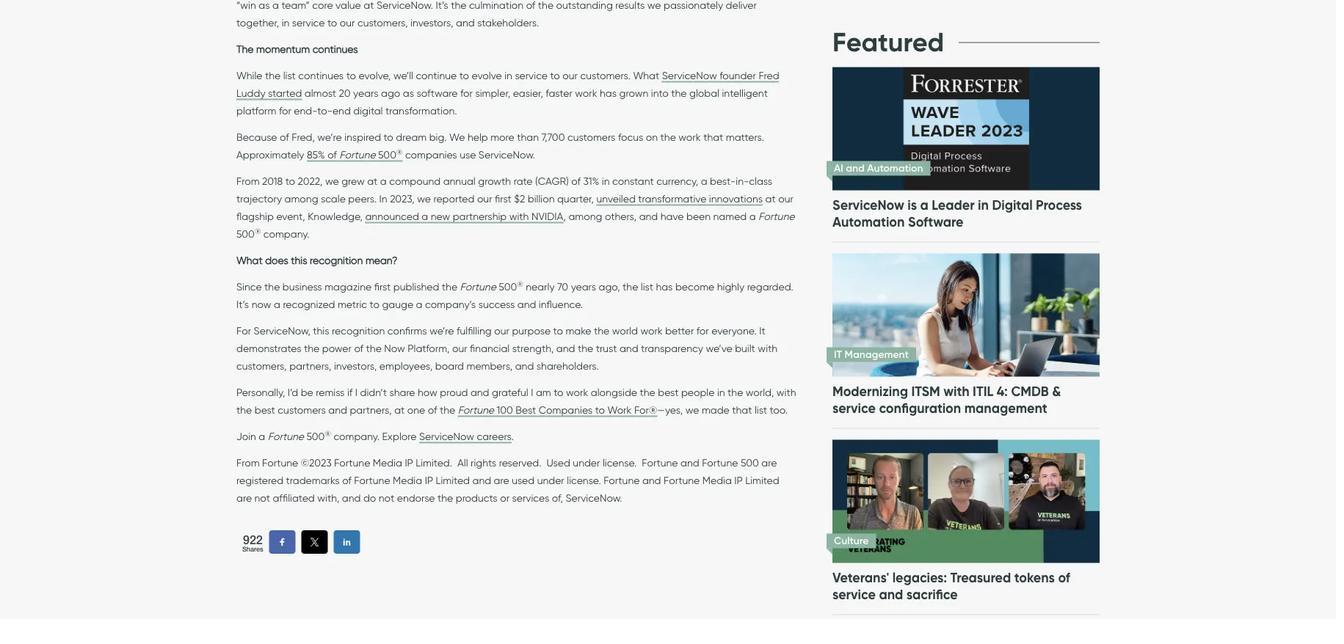 Task type: locate. For each thing, give the bounding box(es) containing it.
1 horizontal spatial first
[[495, 193, 512, 206]]

the inside from fortune ©2023 fortune media ip limited.  all rights reserved.  used under license.  fortune and fortune 500 are registered trademarks of fortune media ip limited and are used under license. fortune and fortune media ip limited are not affiliated with, and do not endorse the products or services of, servicenow.
[[438, 493, 453, 505]]

2 from from the top
[[236, 458, 260, 470]]

mean?
[[366, 255, 398, 267]]

our right innovations
[[778, 193, 794, 206]]

first up gauge
[[374, 281, 391, 294]]

85% of fortune 500 ® companies use servicenow.
[[307, 148, 535, 162]]

at our flagship event, knowledge,
[[236, 193, 794, 223]]

1 horizontal spatial for
[[460, 88, 473, 100]]

been
[[687, 211, 711, 223]]

work
[[575, 88, 597, 100], [679, 132, 701, 144], [641, 325, 663, 338], [566, 387, 588, 400]]

from up registered
[[236, 458, 260, 470]]

® left "nearly"
[[517, 280, 523, 289]]

of right one
[[428, 405, 437, 417]]

the up trust
[[594, 325, 610, 338]]

0 horizontal spatial that
[[704, 132, 724, 144]]

automation down ai and automation
[[833, 214, 905, 231]]

nearly
[[526, 281, 555, 294]]

company. inside announced a new partnership with nvidia , among others, and have been named a fortune 500 ® company.
[[264, 229, 309, 241]]

automation
[[867, 162, 923, 175], [833, 214, 905, 231]]

end
[[333, 105, 351, 118]]

from fortune ©2023 fortune media ip limited.  all rights reserved.  used under license.  fortune and fortune 500 are registered trademarks of fortune media ip limited and are used under license. fortune and fortune media ip limited are not affiliated with, and do not endorse the products or services of, servicenow.
[[236, 458, 780, 505]]

0 horizontal spatial not
[[254, 493, 270, 505]]

to up 20
[[346, 70, 356, 82]]

500 up success
[[499, 281, 517, 294]]

from inside from fortune ©2023 fortune media ip limited.  all rights reserved.  used under license.  fortune and fortune 500 are registered trademarks of fortune media ip limited and are used under license. fortune and fortune media ip limited are not affiliated with, and do not endorse the products or services of, servicenow.
[[236, 458, 260, 470]]

make
[[566, 325, 591, 338]]

1 horizontal spatial best
[[658, 387, 679, 400]]

and
[[846, 162, 865, 175], [639, 211, 658, 223], [517, 299, 536, 312], [556, 343, 575, 356], [620, 343, 638, 356], [515, 361, 534, 373], [471, 387, 489, 400], [328, 405, 347, 417], [681, 458, 699, 470], [472, 475, 491, 488], [642, 475, 661, 488], [342, 493, 361, 505], [879, 587, 903, 604]]

company. down event, at the left
[[264, 229, 309, 241]]

servicenow up global
[[662, 70, 717, 82]]

1 vertical spatial partners,
[[350, 405, 392, 417]]

0 horizontal spatial has
[[600, 88, 617, 100]]

fortune inside since the business magazine first published the fortune 500 ®
[[460, 281, 496, 294]]

years inside 'nearly 70 years ago, the list has become highly regarded. it's now a recognized metric to gauge a company's success and influence.'
[[571, 281, 596, 294]]

2 vertical spatial at
[[394, 405, 405, 417]]

years up digital
[[353, 88, 379, 100]]

in right 31%
[[602, 176, 610, 188]]

0 horizontal spatial among
[[285, 193, 318, 206]]

remiss
[[316, 387, 345, 400]]

service down modernizing
[[833, 401, 876, 417]]

best-
[[710, 176, 736, 188]]

0 vertical spatial for
[[460, 88, 473, 100]]

0 horizontal spatial this
[[291, 255, 307, 267]]

from inside from 2018 to 2022, we grew at a compound annual growth rate (cagr) of 31% in constant currency, a best-in-class trajectory among scale peers. in 2023, we reported our first $2 billion quarter,
[[236, 176, 260, 188]]

we're inside because of fred, we're inspired to dream big. we help more than 7,700 customers focus on the work that matters. approximately
[[317, 132, 342, 144]]

what up the since
[[236, 255, 263, 267]]

join
[[236, 431, 256, 444]]

the inside "almost 20 years ago as software for simpler, easier, faster work has grown into the global intelligent platform for end-to-end digital transformation."
[[671, 88, 687, 100]]

we're up the 85%
[[317, 132, 342, 144]]

1 vertical spatial what
[[236, 255, 263, 267]]

2 horizontal spatial are
[[762, 458, 777, 470]]

of right the tokens
[[1058, 570, 1070, 587]]

configuration management: woman in front of high-rise window working on a laptop image
[[830, 239, 1103, 392]]

work inside "almost 20 years ago as software for simpler, easier, faster work has grown into the global intelligent platform for end-to-end digital transformation."
[[575, 88, 597, 100]]

servicenow is a leader in digital process automation software
[[833, 197, 1082, 231]]

do
[[363, 493, 376, 505]]

constant
[[612, 176, 654, 188]]

to left the make
[[553, 325, 563, 338]]

2 not from the left
[[379, 493, 394, 505]]

® inside join a fortune 500 ® company. explore servicenow careers .
[[325, 430, 331, 439]]

it's
[[236, 299, 249, 312]]

1 limited from the left
[[436, 475, 470, 488]]

personally, i'd be remiss if i didn't share how proud and grateful i am to work alongside the best people in the world, with the best customers and partners, at one of the
[[236, 387, 796, 417]]

0 vertical spatial servicenow
[[662, 70, 717, 82]]

with inside modernizing itsm with itil 4: cmdb & service configuration management
[[944, 384, 970, 400]]

1 horizontal spatial we're
[[430, 325, 454, 338]]

0 vertical spatial that
[[704, 132, 724, 144]]

in inside the servicenow is a leader in digital process automation software
[[978, 197, 989, 214]]

2 horizontal spatial list
[[755, 405, 767, 417]]

continue
[[416, 70, 457, 82]]

a left new at the top left of the page
[[422, 211, 428, 223]]

2 vertical spatial are
[[236, 493, 252, 505]]

into
[[651, 88, 669, 100]]

work right on
[[679, 132, 701, 144]]

for®
[[634, 405, 657, 417]]

are down registered
[[236, 493, 252, 505]]

0 horizontal spatial years
[[353, 88, 379, 100]]

0 vertical spatial has
[[600, 88, 617, 100]]

0 horizontal spatial servicenow.
[[479, 149, 535, 162]]

of inside 85% of fortune 500 ® companies use servicenow.
[[328, 149, 337, 162]]

services
[[512, 493, 549, 505]]

of inside from fortune ©2023 fortune media ip limited.  all rights reserved.  used under license.  fortune and fortune 500 are registered trademarks of fortune media ip limited and are used under license. fortune and fortune media ip limited are not affiliated with, and do not endorse the products or services of, servicenow.
[[342, 475, 352, 488]]

now
[[384, 343, 405, 356]]

for down while the list continues to evolve, we'll continue to evolve in service to our customers. what
[[460, 88, 473, 100]]

1 vertical spatial from
[[236, 458, 260, 470]]

&
[[1052, 384, 1061, 400]]

this inside for servicenow, this recognition confirms we're fulfilling our purpose to make the world work better for everyone. it demonstrates the power of the now platform, our financial strength, and the trust and transparency we've built with customers, partners, investors, employees, board members, and shareholders.
[[313, 325, 329, 338]]

we
[[449, 132, 465, 144]]

process
[[1036, 197, 1082, 214]]

explore
[[382, 431, 417, 444]]

1 horizontal spatial customers
[[568, 132, 616, 144]]

of left fred,
[[280, 132, 289, 144]]

the right endorse
[[438, 493, 453, 505]]

1 vertical spatial among
[[569, 211, 602, 223]]

has down customers.
[[600, 88, 617, 100]]

management
[[845, 349, 909, 362]]

and inside 'nearly 70 years ago, the list has become highly regarded. it's now a recognized metric to gauge a company's success and influence.'
[[517, 299, 536, 312]]

partners, inside for servicenow, this recognition confirms we're fulfilling our purpose to make the world work better for everyone. it demonstrates the power of the now platform, our financial strength, and the trust and transparency we've built with customers, partners, investors, employees, board members, and shareholders.
[[289, 361, 331, 373]]

at inside the at our flagship event, knowledge,
[[765, 193, 776, 206]]

for down started
[[279, 105, 291, 118]]

recognition up magazine
[[310, 255, 363, 267]]

2 vertical spatial service
[[833, 587, 876, 604]]

and up shareholders.
[[556, 343, 575, 356]]

and inside announced a new partnership with nvidia , among others, and have been named a fortune 500 ® company.
[[639, 211, 658, 223]]

fortune inside join a fortune 500 ® company. explore servicenow careers .
[[268, 431, 304, 444]]

our up financial
[[494, 325, 510, 338]]

world
[[612, 325, 638, 338]]

1 vertical spatial servicenow
[[833, 197, 904, 214]]

linkedin sharing button image
[[341, 537, 353, 549]]

our inside from 2018 to 2022, we grew at a compound annual growth rate (cagr) of 31% in constant currency, a best-in-class trajectory among scale peers. in 2023, we reported our first $2 billion quarter,
[[477, 193, 492, 206]]

1 horizontal spatial are
[[494, 475, 509, 488]]

500
[[378, 149, 397, 162], [236, 229, 255, 241], [499, 281, 517, 294], [307, 431, 325, 444], [741, 458, 759, 470]]

everyone.
[[712, 325, 757, 338]]

1 vertical spatial under
[[537, 475, 564, 488]]

this up 'power'
[[313, 325, 329, 338]]

we're
[[317, 132, 342, 144], [430, 325, 454, 338]]

grateful
[[492, 387, 528, 400]]

from
[[236, 176, 260, 188], [236, 458, 260, 470]]

1 vertical spatial service
[[833, 401, 876, 417]]

2 horizontal spatial at
[[765, 193, 776, 206]]

work inside "personally, i'd be remiss if i didn't share how proud and grateful i am to work alongside the best people in the world, with the best customers and partners, at one of the"
[[566, 387, 588, 400]]

cmdb
[[1011, 384, 1049, 400]]

500 inside from fortune ©2023 fortune media ip limited.  all rights reserved.  used under license.  fortune and fortune 500 are registered trademarks of fortune media ip limited and are used under license. fortune and fortune media ip limited are not affiliated with, and do not endorse the products or services of, servicenow.
[[741, 458, 759, 470]]

with
[[509, 211, 529, 223], [758, 343, 778, 356], [944, 384, 970, 400], [777, 387, 796, 400]]

built
[[735, 343, 755, 356]]

what
[[633, 70, 659, 82], [236, 255, 263, 267]]

and down 'rights'
[[472, 475, 491, 488]]

global
[[689, 88, 720, 100]]

500 down dream at the top left of the page
[[378, 149, 397, 162]]

service down veterans'
[[833, 587, 876, 604]]

new
[[431, 211, 450, 223]]

and down —yes, on the bottom of the page
[[681, 458, 699, 470]]

we'll
[[394, 70, 413, 82]]

0 horizontal spatial partners,
[[289, 361, 331, 373]]

first inside from 2018 to 2022, we grew at a compound annual growth rate (cagr) of 31% in constant currency, a best-in-class trajectory among scale peers. in 2023, we reported our first $2 billion quarter,
[[495, 193, 512, 206]]

the left world,
[[728, 387, 743, 400]]

affiliated
[[273, 493, 315, 505]]

the right on
[[661, 132, 676, 144]]

service up "easier,"
[[515, 70, 548, 82]]

0 vertical spatial partners,
[[289, 361, 331, 373]]

recognition for mean?
[[310, 255, 363, 267]]

to up the faster
[[550, 70, 560, 82]]

featured
[[833, 26, 944, 59]]

0 horizontal spatial under
[[537, 475, 564, 488]]

for inside for servicenow, this recognition confirms we're fulfilling our purpose to make the world work better for everyone. it demonstrates the power of the now platform, our financial strength, and the trust and transparency we've built with customers, partners, investors, employees, board members, and shareholders.
[[697, 325, 709, 338]]

1 horizontal spatial servicenow
[[662, 70, 717, 82]]

the down proud at bottom left
[[440, 405, 455, 417]]

has inside "almost 20 years ago as software for simpler, easier, faster work has grown into the global intelligent platform for end-to-end digital transformation."
[[600, 88, 617, 100]]

0 vertical spatial recognition
[[310, 255, 363, 267]]

automation up is
[[867, 162, 923, 175]]

ip
[[405, 458, 413, 470], [425, 475, 433, 488], [734, 475, 743, 488]]

the right into at the top
[[671, 88, 687, 100]]

to left dream at the top left of the page
[[384, 132, 393, 144]]

with inside for servicenow, this recognition confirms we're fulfilling our purpose to make the world work better for everyone. it demonstrates the power of the now platform, our financial strength, and the trust and transparency we've built with customers, partners, investors, employees, board members, and shareholders.
[[758, 343, 778, 356]]

500 inside since the business magazine first published the fortune 500 ®
[[499, 281, 517, 294]]

in up 'made'
[[717, 387, 725, 400]]

1 vertical spatial that
[[732, 405, 752, 417]]

to-
[[317, 105, 333, 118]]

1 vertical spatial company.
[[334, 431, 380, 444]]

2 vertical spatial for
[[697, 325, 709, 338]]

event,
[[276, 211, 305, 223]]

0 vertical spatial company.
[[264, 229, 309, 241]]

1 horizontal spatial partners,
[[350, 405, 392, 417]]

0 vertical spatial we're
[[317, 132, 342, 144]]

0 vertical spatial list
[[283, 70, 296, 82]]

from for from 2018 to 2022, we grew at a compound annual growth rate (cagr) of 31% in constant currency, a best-in-class trajectory among scale peers. in 2023, we reported our first $2 billion quarter,
[[236, 176, 260, 188]]

are down too. on the right bottom of page
[[762, 458, 777, 470]]

0 horizontal spatial i
[[355, 387, 358, 400]]

to right am
[[554, 387, 564, 400]]

2 horizontal spatial for
[[697, 325, 709, 338]]

than
[[517, 132, 539, 144]]

at inside "personally, i'd be remiss if i didn't share how proud and grateful i am to work alongside the best people in the world, with the best customers and partners, at one of the"
[[394, 405, 405, 417]]

0 horizontal spatial we're
[[317, 132, 342, 144]]

0 vertical spatial at
[[367, 176, 378, 188]]

are up or
[[494, 475, 509, 488]]

the right the ago,
[[623, 281, 638, 294]]

0 horizontal spatial we
[[325, 176, 339, 188]]

veterans'
[[833, 570, 889, 587]]

used
[[512, 475, 535, 488]]

work inside because of fred, we're inspired to dream big. we help more than 7,700 customers focus on the work that matters. approximately
[[679, 132, 701, 144]]

limited down all
[[436, 475, 470, 488]]

0 horizontal spatial customers
[[278, 405, 326, 417]]

transformative
[[638, 193, 707, 206]]

the momentum continues
[[236, 43, 358, 56]]

and down the legacies:
[[879, 587, 903, 604]]

years inside "almost 20 years ago as software for simpler, easier, faster work has grown into the global intelligent platform for end-to-end digital transformation."
[[353, 88, 379, 100]]

years for influence.
[[571, 281, 596, 294]]

years
[[353, 88, 379, 100], [571, 281, 596, 294]]

partners, up be
[[289, 361, 331, 373]]

i left am
[[531, 387, 533, 400]]

1 horizontal spatial company.
[[334, 431, 380, 444]]

1 vertical spatial best
[[255, 405, 275, 417]]

evolve,
[[359, 70, 391, 82]]

0 vertical spatial we
[[325, 176, 339, 188]]

1 from from the top
[[236, 176, 260, 188]]

not
[[254, 493, 270, 505], [379, 493, 394, 505]]

at right the grew
[[367, 176, 378, 188]]

recognition inside for servicenow, this recognition confirms we're fulfilling our purpose to make the world work better for everyone. it demonstrates the power of the now platform, our financial strength, and the trust and transparency we've built with customers, partners, investors, employees, board members, and shareholders.
[[332, 325, 385, 338]]

under up license.
[[573, 458, 600, 470]]

1 vertical spatial we
[[417, 193, 431, 206]]

0 horizontal spatial servicenow
[[419, 431, 474, 444]]

500 up ©2023 at left bottom
[[307, 431, 325, 444]]

company. left explore
[[334, 431, 380, 444]]

service inside modernizing itsm with itil 4: cmdb & service configuration management
[[833, 401, 876, 417]]

work right world
[[641, 325, 663, 338]]

servicenow
[[662, 70, 717, 82], [833, 197, 904, 214], [419, 431, 474, 444]]

1 vertical spatial first
[[374, 281, 391, 294]]

with down the "it"
[[758, 343, 778, 356]]

of left 31%
[[571, 176, 581, 188]]

recognition down metric
[[332, 325, 385, 338]]

strength,
[[512, 343, 554, 356]]

this for does
[[291, 255, 307, 267]]

customers right 7,700
[[568, 132, 616, 144]]

and down strength,
[[515, 361, 534, 373]]

list inside 'nearly 70 years ago, the list has become highly regarded. it's now a recognized metric to gauge a company's success and influence.'
[[641, 281, 653, 294]]

® down flagship
[[255, 227, 261, 236]]

1 vertical spatial servicenow.
[[566, 493, 622, 505]]

2 horizontal spatial servicenow
[[833, 197, 904, 214]]

1 horizontal spatial among
[[569, 211, 602, 223]]

world,
[[746, 387, 774, 400]]

2 vertical spatial servicenow
[[419, 431, 474, 444]]

1 not from the left
[[254, 493, 270, 505]]

with left itil
[[944, 384, 970, 400]]

1 vertical spatial are
[[494, 475, 509, 488]]

® inside since the business magazine first published the fortune 500 ®
[[517, 280, 523, 289]]

limited down too. on the right bottom of page
[[745, 475, 780, 488]]

500 down world,
[[741, 458, 759, 470]]

is
[[908, 197, 917, 214]]

and down "nearly"
[[517, 299, 536, 312]]

of inside because of fred, we're inspired to dream big. we help more than 7,700 customers focus on the work that matters. approximately
[[280, 132, 289, 144]]

servicenow. down more
[[479, 149, 535, 162]]

a right named
[[749, 211, 756, 223]]

servicenow inside servicenow founder fred luddy started
[[662, 70, 717, 82]]

products
[[456, 493, 498, 505]]

flagship
[[236, 211, 274, 223]]

servicenow founder fred luddy started
[[236, 70, 780, 100]]

1 vertical spatial this
[[313, 325, 329, 338]]

under
[[573, 458, 600, 470], [537, 475, 564, 488]]

what up grown
[[633, 70, 659, 82]]

1 horizontal spatial limited
[[745, 475, 780, 488]]

a inside join a fortune 500 ® company. explore servicenow careers .
[[259, 431, 265, 444]]

i
[[355, 387, 358, 400], [531, 387, 533, 400]]

0 horizontal spatial for
[[279, 105, 291, 118]]

simpler,
[[475, 88, 510, 100]]

luddy
[[236, 88, 265, 100]]

500 down flagship
[[236, 229, 255, 241]]

companies
[[405, 149, 457, 162]]

0 vertical spatial among
[[285, 193, 318, 206]]

0 horizontal spatial limited
[[436, 475, 470, 488]]

1 horizontal spatial under
[[573, 458, 600, 470]]

of right trademarks
[[342, 475, 352, 488]]

0 horizontal spatial at
[[367, 176, 378, 188]]

customers
[[568, 132, 616, 144], [278, 405, 326, 417]]

0 horizontal spatial first
[[374, 281, 391, 294]]

1 horizontal spatial ip
[[425, 475, 433, 488]]

partners, down the 'didn't'
[[350, 405, 392, 417]]

with down $2 at the left
[[509, 211, 529, 223]]

power
[[322, 343, 352, 356]]

1 vertical spatial customers
[[278, 405, 326, 417]]

0 vertical spatial this
[[291, 255, 307, 267]]

0 vertical spatial years
[[353, 88, 379, 100]]

servicenow inside the servicenow is a leader in digital process automation software
[[833, 197, 904, 214]]

0 vertical spatial servicenow.
[[479, 149, 535, 162]]

from up trajectory
[[236, 176, 260, 188]]

0 vertical spatial automation
[[867, 162, 923, 175]]

the inside 'nearly 70 years ago, the list has become highly regarded. it's now a recognized metric to gauge a company's success and influence.'
[[623, 281, 638, 294]]

have
[[661, 211, 684, 223]]

of right the 85%
[[328, 149, 337, 162]]

investors,
[[334, 361, 377, 373]]

1 horizontal spatial what
[[633, 70, 659, 82]]

at down class on the right
[[765, 193, 776, 206]]

1 horizontal spatial this
[[313, 325, 329, 338]]

0 vertical spatial first
[[495, 193, 512, 206]]

transparency
[[641, 343, 703, 356]]

1 horizontal spatial years
[[571, 281, 596, 294]]

0 vertical spatial customers
[[568, 132, 616, 144]]

0 vertical spatial from
[[236, 176, 260, 188]]

are
[[762, 458, 777, 470], [494, 475, 509, 488], [236, 493, 252, 505]]

veterans' legacies: treasured tokens of service and sacrifice
[[833, 570, 1070, 604]]

2 vertical spatial we
[[686, 405, 699, 417]]

annual
[[443, 176, 476, 188]]

1 horizontal spatial at
[[394, 405, 405, 417]]

continues up almost
[[298, 70, 344, 82]]

media down explore
[[373, 458, 402, 470]]

500 inside announced a new partnership with nvidia , among others, and have been named a fortune 500 ® company.
[[236, 229, 255, 241]]

with up too. on the right bottom of page
[[777, 387, 796, 400]]

0 vertical spatial service
[[515, 70, 548, 82]]

under up of,
[[537, 475, 564, 488]]

that left matters. at the top
[[704, 132, 724, 144]]

1 horizontal spatial list
[[641, 281, 653, 294]]

ago,
[[599, 281, 620, 294]]

to right '2018'
[[285, 176, 295, 188]]

customers down be
[[278, 405, 326, 417]]

we down people
[[686, 405, 699, 417]]

media down 'made'
[[703, 475, 732, 488]]

1 horizontal spatial not
[[379, 493, 394, 505]]

list up started
[[283, 70, 296, 82]]

® down dream at the top left of the page
[[397, 148, 403, 157]]

1 vertical spatial years
[[571, 281, 596, 294]]

facebook sharing button image
[[277, 537, 288, 549]]

celebrating veterans: three veteran employees at servicenow image
[[830, 425, 1103, 579]]

among down 2022,
[[285, 193, 318, 206]]

1 vertical spatial has
[[656, 281, 673, 294]]

1 horizontal spatial i
[[531, 387, 533, 400]]

in inside from 2018 to 2022, we grew at a compound annual growth rate (cagr) of 31% in constant currency, a best-in-class trajectory among scale peers. in 2023, we reported our first $2 billion quarter,
[[602, 176, 610, 188]]

servicenow for founder
[[662, 70, 717, 82]]

500 inside 85% of fortune 500 ® companies use servicenow.
[[378, 149, 397, 162]]

1 vertical spatial recognition
[[332, 325, 385, 338]]

2 limited from the left
[[745, 475, 780, 488]]

not down registered
[[254, 493, 270, 505]]

2023,
[[390, 193, 415, 206]]

to inside "personally, i'd be remiss if i didn't share how proud and grateful i am to work alongside the best people in the world, with the best customers and partners, at one of the"
[[554, 387, 564, 400]]

fortune
[[339, 149, 376, 162], [759, 211, 795, 223], [460, 281, 496, 294], [458, 405, 494, 417], [268, 431, 304, 444], [262, 458, 298, 470], [334, 458, 370, 470], [642, 458, 678, 470], [702, 458, 738, 470], [354, 475, 390, 488], [604, 475, 640, 488], [664, 475, 700, 488]]

registered
[[236, 475, 283, 488]]

1 vertical spatial we're
[[430, 325, 454, 338]]

in left digital
[[978, 197, 989, 214]]

best down personally,
[[255, 405, 275, 417]]



Task type: describe. For each thing, give the bounding box(es) containing it.
growth
[[478, 176, 511, 188]]

2 vertical spatial list
[[755, 405, 767, 417]]

legacies:
[[893, 570, 947, 587]]

1 i from the left
[[355, 387, 358, 400]]

or
[[500, 493, 510, 505]]

for
[[236, 325, 251, 338]]

service inside veterans' legacies: treasured tokens of service and sacrifice
[[833, 587, 876, 604]]

forrester wave leader 2023: digital process automation software image
[[830, 52, 1103, 206]]

recognition for confirms
[[332, 325, 385, 338]]

2022,
[[298, 176, 323, 188]]

end-
[[294, 105, 317, 118]]

0 vertical spatial are
[[762, 458, 777, 470]]

and down remiss
[[328, 405, 347, 417]]

of inside from 2018 to 2022, we grew at a compound annual growth rate (cagr) of 31% in constant currency, a best-in-class trajectory among scale peers. in 2023, we reported our first $2 billion quarter,
[[571, 176, 581, 188]]

70
[[557, 281, 568, 294]]

our inside the at our flagship event, knowledge,
[[778, 193, 794, 206]]

founder
[[720, 70, 756, 82]]

—yes,
[[657, 405, 683, 417]]

0 horizontal spatial what
[[236, 255, 263, 267]]

customers inside "personally, i'd be remiss if i didn't share how proud and grateful i am to work alongside the best people in the world, with the best customers and partners, at one of the"
[[278, 405, 326, 417]]

proud
[[440, 387, 468, 400]]

servicenow. inside 85% of fortune 500 ® companies use servicenow.
[[479, 149, 535, 162]]

the left 'power'
[[304, 343, 320, 356]]

to left work
[[595, 405, 605, 417]]

dream
[[396, 132, 427, 144]]

0 horizontal spatial are
[[236, 493, 252, 505]]

that inside because of fred, we're inspired to dream big. we help more than 7,700 customers focus on the work that matters. approximately
[[704, 132, 724, 144]]

others,
[[605, 211, 637, 223]]

a down published
[[416, 299, 423, 312]]

1 horizontal spatial that
[[732, 405, 752, 417]]

evolve
[[472, 70, 502, 82]]

® inside 85% of fortune 500 ® companies use servicenow.
[[397, 148, 403, 157]]

highly
[[717, 281, 745, 294]]

personally,
[[236, 387, 285, 400]]

our up the faster
[[563, 70, 578, 82]]

become
[[675, 281, 715, 294]]

servicenow. inside from fortune ©2023 fortune media ip limited.  all rights reserved.  used under license.  fortune and fortune 500 are registered trademarks of fortune media ip limited and are used under license. fortune and fortune media ip limited are not affiliated with, and do not endorse the products or services of, servicenow.
[[566, 493, 622, 505]]

careers
[[477, 431, 512, 444]]

0 horizontal spatial list
[[283, 70, 296, 82]]

the up started
[[265, 70, 281, 82]]

® inside announced a new partnership with nvidia , among others, and have been named a fortune 500 ® company.
[[255, 227, 261, 236]]

to inside because of fred, we're inspired to dream big. we help more than 7,700 customers focus on the work that matters. approximately
[[384, 132, 393, 144]]

0 horizontal spatial best
[[255, 405, 275, 417]]

$2
[[514, 193, 525, 206]]

1 horizontal spatial we
[[417, 193, 431, 206]]

85%
[[307, 149, 325, 162]]

media up endorse
[[393, 475, 422, 488]]

a up in
[[380, 176, 387, 188]]

servicenow inside join a fortune 500 ® company. explore servicenow careers .
[[419, 431, 474, 444]]

as
[[403, 88, 414, 100]]

customers inside because of fred, we're inspired to dream big. we help more than 7,700 customers focus on the work that matters. approximately
[[568, 132, 616, 144]]

recognized
[[283, 299, 335, 312]]

customers,
[[236, 361, 287, 373]]

too.
[[770, 405, 788, 417]]

0 vertical spatial under
[[573, 458, 600, 470]]

companies
[[539, 405, 593, 417]]

4:
[[997, 384, 1008, 400]]

922 shares
[[242, 534, 263, 554]]

transformation.
[[385, 105, 457, 118]]

does
[[265, 255, 288, 267]]

the up company's
[[442, 281, 458, 294]]

to inside for servicenow, this recognition confirms we're fulfilling our purpose to make the world work better for everyone. it demonstrates the power of the now platform, our financial strength, and the trust and transparency we've built with customers, partners, investors, employees, board members, and shareholders.
[[553, 325, 563, 338]]

0 vertical spatial what
[[633, 70, 659, 82]]

twitter sharing button image
[[309, 537, 321, 549]]

of,
[[552, 493, 563, 505]]

started
[[268, 88, 302, 100]]

,
[[564, 211, 566, 223]]

if
[[347, 387, 353, 400]]

and right ai at the right
[[846, 162, 865, 175]]

2 i from the left
[[531, 387, 533, 400]]

0 horizontal spatial ip
[[405, 458, 413, 470]]

we're inside for servicenow, this recognition confirms we're fulfilling our purpose to make the world work better for everyone. it demonstrates the power of the now platform, our financial strength, and the trust and transparency we've built with customers, partners, investors, employees, board members, and shareholders.
[[430, 325, 454, 338]]

almost
[[305, 88, 336, 100]]

how
[[418, 387, 437, 400]]

servicenow for is
[[833, 197, 904, 214]]

easier,
[[513, 88, 543, 100]]

at inside from 2018 to 2022, we grew at a compound annual growth rate (cagr) of 31% in constant currency, a best-in-class trajectory among scale peers. in 2023, we reported our first $2 billion quarter,
[[367, 176, 378, 188]]

rights
[[471, 458, 497, 470]]

digital
[[353, 105, 383, 118]]

made
[[702, 405, 730, 417]]

tokens
[[1015, 570, 1055, 587]]

the up 'now' at the left
[[264, 281, 280, 294]]

to left evolve
[[459, 70, 469, 82]]

with inside announced a new partnership with nvidia , among others, and have been named a fortune 500 ® company.
[[509, 211, 529, 223]]

2 horizontal spatial we
[[686, 405, 699, 417]]

of inside "personally, i'd be remiss if i didn't share how proud and grateful i am to work alongside the best people in the world, with the best customers and partners, at one of the"
[[428, 405, 437, 417]]

1 vertical spatial for
[[279, 105, 291, 118]]

the inside because of fred, we're inspired to dream big. we help more than 7,700 customers focus on the work that matters. approximately
[[661, 132, 676, 144]]

the left now
[[366, 343, 382, 356]]

while
[[236, 70, 262, 82]]

and right license.
[[642, 475, 661, 488]]

platform
[[236, 105, 276, 118]]

the down the make
[[578, 343, 593, 356]]

peers.
[[348, 193, 377, 206]]

to inside from 2018 to 2022, we grew at a compound annual growth rate (cagr) of 31% in constant currency, a best-in-class trajectory among scale peers. in 2023, we reported our first $2 billion quarter,
[[285, 176, 295, 188]]

fortune inside 85% of fortune 500 ® companies use servicenow.
[[339, 149, 376, 162]]

partnership
[[453, 211, 507, 223]]

and left do
[[342, 493, 361, 505]]

endorse
[[397, 493, 435, 505]]

of inside for servicenow, this recognition confirms we're fulfilling our purpose to make the world work better for everyone. it demonstrates the power of the now platform, our financial strength, and the trust and transparency we've built with customers, partners, investors, employees, board members, and shareholders.
[[354, 343, 364, 356]]

inspired
[[344, 132, 381, 144]]

a inside the servicenow is a leader in digital process automation software
[[920, 197, 929, 214]]

this for servicenow,
[[313, 325, 329, 338]]

fulfilling
[[457, 325, 492, 338]]

first inside since the business magazine first published the fortune 500 ®
[[374, 281, 391, 294]]

2 horizontal spatial ip
[[734, 475, 743, 488]]

class
[[749, 176, 772, 188]]

from for from fortune ©2023 fortune media ip limited.  all rights reserved.  used under license.  fortune and fortune 500 are registered trademarks of fortune media ip limited and are used under license. fortune and fortune media ip limited are not affiliated with, and do not endorse the products or services of, servicenow.
[[236, 458, 260, 470]]

has inside 'nearly 70 years ago, the list has become highly regarded. it's now a recognized metric to gauge a company's success and influence.'
[[656, 281, 673, 294]]

0 vertical spatial continues
[[313, 43, 358, 56]]

and down world
[[620, 343, 638, 356]]

announced
[[365, 211, 419, 223]]

of inside veterans' legacies: treasured tokens of service and sacrifice
[[1058, 570, 1070, 587]]

the down personally,
[[236, 405, 252, 417]]

in
[[379, 193, 387, 206]]

with,
[[317, 493, 339, 505]]

use
[[460, 149, 476, 162]]

the
[[236, 43, 254, 56]]

board
[[435, 361, 464, 373]]

unveiled
[[597, 193, 636, 206]]

years for end
[[353, 88, 379, 100]]

members,
[[467, 361, 513, 373]]

itil
[[973, 384, 994, 400]]

and right proud at bottom left
[[471, 387, 489, 400]]

regarded.
[[747, 281, 794, 294]]

all
[[457, 458, 468, 470]]

now
[[252, 299, 271, 312]]

a right 'now' at the left
[[274, 299, 280, 312]]

alongside
[[591, 387, 637, 400]]

500 inside join a fortune 500 ® company. explore servicenow careers .
[[307, 431, 325, 444]]

with inside "personally, i'd be remiss if i didn't share how proud and grateful i am to work alongside the best people in the world, with the best customers and partners, at one of the"
[[777, 387, 796, 400]]

trademarks
[[286, 475, 340, 488]]

our up board
[[452, 343, 467, 356]]

momentum
[[256, 43, 310, 56]]

work inside for servicenow, this recognition confirms we're fulfilling our purpose to make the world work better for everyone. it demonstrates the power of the now platform, our financial strength, and the trust and transparency we've built with customers, partners, investors, employees, board members, and shareholders.
[[641, 325, 663, 338]]

company's
[[425, 299, 476, 312]]

nvidia
[[532, 211, 564, 223]]

and inside veterans' legacies: treasured tokens of service and sacrifice
[[879, 587, 903, 604]]

in right evolve
[[505, 70, 512, 82]]

nearly 70 years ago, the list has become highly regarded. it's now a recognized metric to gauge a company's success and influence.
[[236, 281, 794, 312]]

among inside from 2018 to 2022, we grew at a compound annual growth rate (cagr) of 31% in constant currency, a best-in-class trajectory among scale peers. in 2023, we reported our first $2 billion quarter,
[[285, 193, 318, 206]]

company. inside join a fortune 500 ® company. explore servicenow careers .
[[334, 431, 380, 444]]

in inside "personally, i'd be remiss if i didn't share how proud and grateful i am to work alongside the best people in the world, with the best customers and partners, at one of the"
[[717, 387, 725, 400]]

while the list continues to evolve, we'll continue to evolve in service to our customers. what
[[236, 70, 662, 82]]

automation inside the servicenow is a leader in digital process automation software
[[833, 214, 905, 231]]

join a fortune 500 ® company. explore servicenow careers .
[[236, 430, 514, 444]]

share
[[389, 387, 415, 400]]

fortune inside announced a new partnership with nvidia , among others, and have been named a fortune 500 ® company.
[[759, 211, 795, 223]]

a left best-
[[701, 176, 708, 188]]

ago
[[381, 88, 400, 100]]

best
[[516, 405, 536, 417]]

1 vertical spatial continues
[[298, 70, 344, 82]]

partners, inside "personally, i'd be remiss if i didn't share how proud and grateful i am to work alongside the best people in the world, with the best customers and partners, at one of the"
[[350, 405, 392, 417]]

922
[[243, 534, 263, 548]]

used
[[547, 458, 570, 470]]

faster
[[546, 88, 573, 100]]

to inside 'nearly 70 years ago, the list has become highly regarded. it's now a recognized metric to gauge a company's success and influence.'
[[370, 299, 380, 312]]

fred,
[[292, 132, 315, 144]]

because
[[236, 132, 277, 144]]

servicenow careers link
[[419, 431, 512, 444]]

the up for®
[[640, 387, 656, 400]]

demonstrates
[[236, 343, 301, 356]]

we've
[[706, 343, 733, 356]]

among inside announced a new partnership with nvidia , among others, and have been named a fortune 500 ® company.
[[569, 211, 602, 223]]

platform,
[[408, 343, 450, 356]]

it
[[759, 325, 766, 338]]



Task type: vqa. For each thing, say whether or not it's contained in the screenshot.
of in For ServiceNow, this recognition confirms we're fulfilling our purpose to make the world work better for everyone. It demonstrates the power of the Now Platform, our financial strength, and the trust and transparency we've built with customers, partners, investors, employees, board members, and shareholders.
yes



